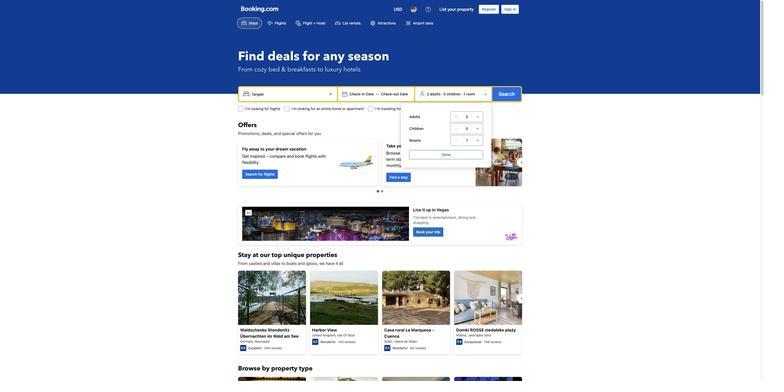Task type: vqa. For each thing, say whether or not it's contained in the screenshot.


Task type: describe. For each thing, give the bounding box(es) containing it.
2 vertical spatial flights
[[264, 172, 275, 177]]

i'm for i'm traveling for work
[[375, 107, 380, 111]]

vacation inside take your longest vacation yet browse properties offering long- term stays, many at reduced monthly rates.
[[423, 144, 440, 149]]

niedaleko
[[485, 328, 504, 333]]

flight
[[303, 21, 312, 25]]

9.4 element
[[384, 346, 391, 352]]

60
[[410, 347, 414, 351]]

0 vertical spatial flights
[[270, 107, 280, 111]]

rooms
[[409, 138, 421, 143]]

excellent · 294 reviews
[[248, 347, 282, 351]]

deals
[[268, 48, 300, 65]]

poland,
[[456, 334, 467, 338]]

stays link
[[237, 18, 262, 29]]

browse by property type
[[238, 365, 313, 374]]

or
[[342, 107, 346, 111]]

luxury
[[325, 65, 342, 74]]

find a stay
[[389, 175, 408, 180]]

at inside stay at our top unique properties from castles and villas to boats and igloos, we have it all
[[253, 251, 258, 260]]

taxis
[[426, 21, 433, 25]]

offers
[[296, 131, 307, 136]]

register link
[[479, 5, 499, 14]]

i'm traveling for work
[[375, 107, 410, 111]]

i'm for i'm looking for an entire home or apartment
[[292, 107, 297, 111]]

you
[[314, 131, 321, 136]]

1 date from the left
[[366, 92, 374, 96]]

wonderful for la
[[393, 347, 408, 351]]

valera
[[394, 340, 403, 344]]

Where are you going? field
[[250, 90, 328, 99]]

for inside region
[[258, 172, 263, 177]]

excellent element
[[248, 347, 262, 351]]

skye
[[348, 334, 355, 338]]

properties inside stay at our top unique properties from castles and villas to boats and igloos, we have it all
[[306, 251, 337, 260]]

de
[[404, 340, 408, 344]]

your for longest
[[397, 144, 406, 149]]

abajo
[[409, 340, 417, 344]]

138
[[484, 341, 490, 345]]

view
[[327, 328, 337, 333]]

take
[[386, 144, 396, 149]]

list your property
[[440, 7, 474, 12]]

traveling
[[381, 107, 396, 111]]

list your property link
[[436, 3, 477, 15]]

· for casa rural la marquesa - cuenca
[[409, 347, 410, 351]]

any
[[323, 48, 345, 65]]

i'm looking for an entire home or apartment
[[292, 107, 364, 111]]

children
[[409, 127, 424, 131]]

exceptional
[[465, 341, 481, 345]]

home
[[332, 107, 341, 111]]

reviews for kingdom,
[[345, 341, 356, 345]]

airport taxis link
[[401, 18, 438, 29]]

attractions
[[378, 21, 396, 25]]

2 adults · 0 children · 1 room
[[427, 92, 475, 96]]

germany,
[[240, 340, 254, 344]]

2 for 2 adults · 0 children · 1 room
[[427, 92, 429, 96]]

to for our
[[282, 262, 285, 266]]

top
[[272, 251, 282, 260]]

hotels
[[343, 65, 361, 74]]

get
[[242, 154, 249, 159]]

i'm
[[245, 107, 250, 111]]

igloos,
[[306, 262, 318, 266]]

longest
[[407, 144, 422, 149]]

9.4
[[385, 347, 390, 351]]

property for your
[[457, 7, 474, 12]]

in for check-
[[362, 92, 365, 96]]

flights inside fly away to your dream vacation get inspired – compare and book flights with flexibility
[[305, 154, 317, 159]]

list
[[440, 7, 447, 12]]

region containing take your longest vacation yet
[[234, 137, 526, 189]]

browse inside take your longest vacation yet browse properties offering long- term stays, many at reduced monthly rates.
[[386, 151, 400, 156]]

stay
[[238, 251, 251, 260]]

2 for 2
[[466, 115, 468, 119]]

with
[[318, 154, 326, 159]]

yet
[[441, 144, 447, 149]]

check-out date button
[[379, 90, 410, 99]]

8.6
[[241, 347, 246, 351]]

from inside find deals for any season from cozy bed & breakfasts to luxury hotels
[[238, 65, 253, 74]]

and inside offers promotions, deals, and special offers for you
[[274, 131, 281, 136]]

stays,
[[396, 157, 407, 162]]

see
[[291, 335, 299, 339]]

exceptional · 138 reviews
[[465, 341, 501, 345]]

neuruppin
[[255, 340, 270, 344]]

castles
[[249, 262, 262, 266]]

wald
[[273, 335, 283, 339]]

2 adults · 0 children · 1 room button
[[417, 89, 489, 99]]

search for search
[[499, 91, 515, 97]]

cozy
[[254, 65, 267, 74]]

9.8
[[457, 341, 462, 344]]

9.0 element
[[312, 339, 318, 346]]

entire
[[322, 107, 331, 111]]

breakfasts
[[287, 65, 316, 74]]

i'm looking for flights
[[245, 107, 280, 111]]

from inside stay at our top unique properties from castles and villas to boats and igloos, we have it all
[[238, 262, 248, 266]]

fly away to your dream vacation image
[[338, 145, 374, 181]]

1 horizontal spatial 1
[[466, 138, 468, 143]]

advertisement region
[[238, 203, 522, 245]]

long-
[[437, 151, 447, 156]]

search for flights link
[[242, 170, 278, 179]]

· for waldschenke stendenitz übernachten im wald am see
[[263, 347, 263, 351]]

+
[[313, 21, 316, 25]]

special
[[282, 131, 295, 136]]

have
[[326, 262, 335, 266]]

spain,
[[384, 340, 393, 344]]

domki rosse niedaleko plaży poland, jastrzębia góra
[[456, 328, 516, 338]]

kingdom,
[[323, 334, 337, 338]]

domki
[[456, 328, 469, 333]]

done button
[[409, 150, 483, 160]]

to inside fly away to your dream vacation get inspired – compare and book flights with flexibility
[[260, 147, 265, 152]]

a
[[398, 175, 400, 180]]

away
[[249, 147, 259, 152]]

rosse
[[470, 328, 484, 333]]

waldschenke stendenitz übernachten im wald am see germany, neuruppin
[[240, 328, 299, 344]]

hotel
[[317, 21, 325, 25]]

children
[[447, 92, 461, 96]]

main content containing offers
[[234, 121, 526, 382]]

united
[[312, 334, 322, 338]]

usd button
[[391, 3, 406, 15]]

to for for
[[318, 65, 323, 74]]

1 horizontal spatial 0
[[466, 127, 468, 131]]

your for property
[[448, 7, 456, 12]]

flight + hotel link
[[291, 18, 330, 29]]



Task type: locate. For each thing, give the bounding box(es) containing it.
wonderful element for la
[[393, 347, 408, 351]]

of
[[343, 334, 347, 338]]

1 horizontal spatial vacation
[[423, 144, 440, 149]]

and
[[274, 131, 281, 136], [287, 154, 294, 159], [263, 262, 270, 266], [298, 262, 305, 266]]

1 horizontal spatial search
[[499, 91, 515, 97]]

1 horizontal spatial wonderful element
[[393, 347, 408, 351]]

region
[[234, 137, 526, 189], [234, 269, 526, 357]]

1 horizontal spatial properties
[[401, 151, 420, 156]]

find left a
[[389, 175, 397, 180]]

0 vertical spatial wonderful element
[[321, 341, 336, 345]]

property right list
[[457, 7, 474, 12]]

your right "take"
[[397, 144, 406, 149]]

by
[[262, 365, 270, 374]]

·
[[442, 92, 443, 96], [462, 92, 463, 96], [337, 341, 337, 345], [482, 341, 483, 345], [263, 347, 263, 351], [409, 347, 410, 351]]

1 vertical spatial 2
[[466, 115, 468, 119]]

0 horizontal spatial to
[[260, 147, 265, 152]]

1 horizontal spatial 2
[[466, 115, 468, 119]]

0 horizontal spatial looking
[[251, 107, 264, 111]]

we
[[319, 262, 325, 266]]

browse left by
[[238, 365, 261, 374]]

book
[[295, 154, 304, 159]]

adults
[[430, 92, 441, 96]]

reviews right the 60
[[415, 347, 426, 351]]

2 left adults
[[427, 92, 429, 96]]

1 vertical spatial search
[[245, 172, 257, 177]]

your up –
[[266, 147, 275, 152]]

0 horizontal spatial search
[[245, 172, 257, 177]]

1 vertical spatial in
[[362, 92, 365, 96]]

1 region from the top
[[234, 137, 526, 189]]

main content
[[234, 121, 526, 382]]

term
[[386, 157, 395, 162]]

im
[[267, 335, 272, 339]]

1 from from the top
[[238, 65, 253, 74]]

check-in date button
[[347, 90, 376, 99]]

to inside stay at our top unique properties from castles and villas to boats and igloos, we have it all
[[282, 262, 285, 266]]

and inside fly away to your dream vacation get inspired – compare and book flights with flexibility
[[287, 154, 294, 159]]

2 down room
[[466, 115, 468, 119]]

for for work
[[397, 107, 401, 111]]

exceptional element
[[465, 341, 481, 345]]

take your longest vacation yet browse properties offering long- term stays, many at reduced monthly rates.
[[386, 144, 447, 168]]

for inside offers promotions, deals, and special offers for you
[[308, 131, 313, 136]]

apartment
[[347, 107, 364, 111]]

reviews down skye
[[345, 341, 356, 345]]

cuenca
[[384, 335, 399, 339]]

flights down –
[[264, 172, 275, 177]]

0 horizontal spatial property
[[271, 365, 298, 374]]

property for by
[[271, 365, 298, 374]]

0 horizontal spatial wonderful
[[321, 341, 336, 345]]

and down our
[[263, 262, 270, 266]]

1 horizontal spatial browse
[[386, 151, 400, 156]]

1 horizontal spatial at
[[419, 157, 423, 162]]

properties up the we
[[306, 251, 337, 260]]

· left 294
[[263, 347, 263, 351]]

check- right —
[[381, 92, 394, 96]]

offers promotions, deals, and special offers for you
[[238, 121, 321, 136]]

0 vertical spatial property
[[457, 7, 474, 12]]

9.8 element
[[456, 339, 463, 346]]

looking for i'm
[[251, 107, 264, 111]]

and left "book"
[[287, 154, 294, 159]]

1 horizontal spatial looking
[[298, 107, 310, 111]]

casa rural la marquesa - cuenca spain, valera de abajo
[[384, 328, 434, 344]]

stay at our top unique properties from castles and villas to boats and igloos, we have it all
[[238, 251, 343, 266]]

1 vertical spatial to
[[260, 147, 265, 152]]

car rentals
[[343, 21, 361, 25]]

fly away to your dream vacation get inspired – compare and book flights with flexibility
[[242, 147, 326, 165]]

check-in date — check-out date
[[350, 92, 408, 96]]

rentals
[[349, 21, 361, 25]]

for left an
[[311, 107, 316, 111]]

search inside button
[[499, 91, 515, 97]]

2 horizontal spatial your
[[448, 7, 456, 12]]

from
[[238, 65, 253, 74], [238, 262, 248, 266]]

in for sign
[[513, 7, 516, 11]]

1 vertical spatial flights
[[305, 154, 317, 159]]

season
[[348, 48, 389, 65]]

room
[[466, 92, 475, 96]]

1 horizontal spatial in
[[513, 7, 516, 11]]

0 horizontal spatial date
[[366, 92, 374, 96]]

wonderful element down kingdom,
[[321, 341, 336, 345]]

for for flights
[[264, 107, 269, 111]]

offering
[[422, 151, 436, 156]]

browse up term
[[386, 151, 400, 156]]

rural
[[395, 328, 405, 333]]

looking for i'm
[[298, 107, 310, 111]]

1 horizontal spatial date
[[400, 92, 408, 96]]

0 horizontal spatial in
[[362, 92, 365, 96]]

i'm
[[292, 107, 297, 111], [375, 107, 380, 111]]

0 horizontal spatial check-
[[350, 92, 362, 96]]

bed
[[268, 65, 280, 74]]

properties up many
[[401, 151, 420, 156]]

for for an
[[311, 107, 316, 111]]

flights left with
[[305, 154, 317, 159]]

your inside fly away to your dream vacation get inspired – compare and book flights with flexibility
[[266, 147, 275, 152]]

1 horizontal spatial i'm
[[375, 107, 380, 111]]

find
[[238, 48, 265, 65], [389, 175, 397, 180]]

i'm left traveling on the top of the page
[[375, 107, 380, 111]]

1 i'm from the left
[[292, 107, 297, 111]]

properties
[[401, 151, 420, 156], [306, 251, 337, 260]]

flight + hotel
[[303, 21, 325, 25]]

1 horizontal spatial wonderful
[[393, 347, 408, 351]]

harbor
[[312, 328, 326, 333]]

2 region from the top
[[234, 269, 526, 357]]

for inside find deals for any season from cozy bed & breakfasts to luxury hotels
[[303, 48, 320, 65]]

0 horizontal spatial 0
[[444, 92, 446, 96]]

to
[[318, 65, 323, 74], [260, 147, 265, 152], [282, 262, 285, 266]]

check- up apartment
[[350, 92, 362, 96]]

looking right i'm on the left top of the page
[[251, 107, 264, 111]]

in left —
[[362, 92, 365, 96]]

vacation inside fly away to your dream vacation get inspired – compare and book flights with flexibility
[[289, 147, 306, 152]]

in right sign
[[513, 7, 516, 11]]

and right boats
[[298, 262, 305, 266]]

search for flights
[[245, 172, 275, 177]]

1 horizontal spatial find
[[389, 175, 397, 180]]

for up "breakfasts"
[[303, 48, 320, 65]]

la
[[406, 328, 410, 333]]

an
[[317, 107, 321, 111]]

find up 'cozy' at the top left of page
[[238, 48, 265, 65]]

1 vertical spatial region
[[234, 269, 526, 357]]

· for harbor view
[[337, 341, 337, 345]]

find inside region
[[389, 175, 397, 180]]

for down flexibility
[[258, 172, 263, 177]]

0 horizontal spatial find
[[238, 48, 265, 65]]

airport taxis
[[413, 21, 433, 25]]

looking left an
[[298, 107, 310, 111]]

region containing waldschenke stendenitz übernachten im wald am see
[[234, 269, 526, 357]]

take your longest vacation yet image
[[476, 139, 522, 186]]

reviews for plaży
[[490, 341, 501, 345]]

0 vertical spatial 0
[[444, 92, 446, 96]]

1
[[464, 92, 465, 96], [466, 138, 468, 143]]

1 vertical spatial 1
[[466, 138, 468, 143]]

wonderful · 143 reviews
[[321, 341, 356, 345]]

date right out
[[400, 92, 408, 96]]

0 inside button
[[444, 92, 446, 96]]

for left work
[[397, 107, 401, 111]]

booking.com image
[[241, 6, 278, 12]]

1 vertical spatial browse
[[238, 365, 261, 374]]

reviews for marquesa
[[415, 347, 426, 351]]

2 inside button
[[427, 92, 429, 96]]

· left 138
[[482, 341, 483, 345]]

2 i'm from the left
[[375, 107, 380, 111]]

2 looking from the left
[[298, 107, 310, 111]]

reviews for im
[[271, 347, 282, 351]]

our
[[260, 251, 270, 260]]

to inside find deals for any season from cozy bed & breakfasts to luxury hotels
[[318, 65, 323, 74]]

1 vertical spatial 0
[[466, 127, 468, 131]]

marquesa
[[411, 328, 431, 333]]

góra
[[484, 334, 491, 338]]

vacation up offering
[[423, 144, 440, 149]]

0 horizontal spatial 1
[[464, 92, 465, 96]]

2 from from the top
[[238, 262, 248, 266]]

0 vertical spatial 1
[[464, 92, 465, 96]]

wonderful element down valera
[[393, 347, 408, 351]]

0 vertical spatial from
[[238, 65, 253, 74]]

0 vertical spatial 2
[[427, 92, 429, 96]]

übernachten
[[240, 335, 266, 339]]

2 check- from the left
[[381, 92, 394, 96]]

inspired
[[250, 154, 265, 159]]

to right the villas
[[282, 262, 285, 266]]

flexibility
[[242, 160, 259, 165]]

1 left room
[[464, 92, 465, 96]]

0 horizontal spatial at
[[253, 251, 258, 260]]

· for domki rosse niedaleko plaży
[[482, 341, 483, 345]]

0 vertical spatial in
[[513, 7, 516, 11]]

for for any
[[303, 48, 320, 65]]

deals,
[[262, 131, 273, 136]]

0 horizontal spatial browse
[[238, 365, 261, 374]]

0 horizontal spatial 2
[[427, 92, 429, 96]]

work
[[402, 107, 410, 111]]

casa
[[384, 328, 394, 333]]

1 horizontal spatial property
[[457, 7, 474, 12]]

find inside find deals for any season from cozy bed & breakfasts to luxury hotels
[[238, 48, 265, 65]]

1 horizontal spatial your
[[397, 144, 406, 149]]

0 horizontal spatial wonderful element
[[321, 341, 336, 345]]

fly
[[242, 147, 248, 152]]

143
[[338, 341, 344, 345]]

find for deals
[[238, 48, 265, 65]]

—
[[376, 92, 379, 96]]

294
[[264, 347, 270, 351]]

stay
[[401, 175, 408, 180]]

monthly
[[386, 163, 401, 168]]

boats
[[286, 262, 297, 266]]

for left the you
[[308, 131, 313, 136]]

and right deals,
[[274, 131, 281, 136]]

· right children
[[462, 92, 463, 96]]

0 vertical spatial to
[[318, 65, 323, 74]]

at inside take your longest vacation yet browse properties offering long- term stays, many at reduced monthly rates.
[[419, 157, 423, 162]]

search button
[[493, 87, 521, 101]]

excellent
[[248, 347, 262, 351]]

1 vertical spatial find
[[389, 175, 397, 180]]

for right i'm on the left top of the page
[[264, 107, 269, 111]]

to left luxury
[[318, 65, 323, 74]]

0 horizontal spatial vacation
[[289, 147, 306, 152]]

· left 143
[[337, 341, 337, 345]]

reviews right 294
[[271, 347, 282, 351]]

0 vertical spatial properties
[[401, 151, 420, 156]]

8.6 element
[[240, 346, 246, 352]]

many
[[408, 157, 418, 162]]

search
[[499, 91, 515, 97], [245, 172, 257, 177]]

register
[[482, 7, 496, 11]]

your inside take your longest vacation yet browse properties offering long- term stays, many at reduced monthly rates.
[[397, 144, 406, 149]]

from left 'cozy' at the top left of page
[[238, 65, 253, 74]]

1 vertical spatial wonderful element
[[393, 347, 408, 351]]

wonderful for united
[[321, 341, 336, 345]]

villas
[[271, 262, 281, 266]]

type
[[299, 365, 313, 374]]

at up castles on the bottom left of the page
[[253, 251, 258, 260]]

1 horizontal spatial to
[[282, 262, 285, 266]]

0
[[444, 92, 446, 96], [466, 127, 468, 131]]

car rentals link
[[331, 18, 365, 29]]

find for a
[[389, 175, 397, 180]]

-
[[432, 328, 434, 333]]

to right the away
[[260, 147, 265, 152]]

done
[[442, 153, 451, 157]]

· left the 60
[[409, 347, 410, 351]]

0 vertical spatial search
[[499, 91, 515, 97]]

0 vertical spatial at
[[419, 157, 423, 162]]

i'm down where are you going? field
[[292, 107, 297, 111]]

0 horizontal spatial your
[[266, 147, 275, 152]]

0 vertical spatial browse
[[386, 151, 400, 156]]

2 date from the left
[[400, 92, 408, 96]]

1 vertical spatial properties
[[306, 251, 337, 260]]

your right list
[[448, 7, 456, 12]]

0 vertical spatial region
[[234, 137, 526, 189]]

isle
[[338, 334, 343, 338]]

find deals for any season from cozy bed & breakfasts to luxury hotels
[[238, 48, 389, 74]]

1 vertical spatial wonderful
[[393, 347, 408, 351]]

1 inside "2 adults · 0 children · 1 room" button
[[464, 92, 465, 96]]

1 check- from the left
[[350, 92, 362, 96]]

progress bar
[[377, 190, 383, 193]]

wonderful element
[[321, 341, 336, 345], [393, 347, 408, 351]]

wonderful element for united
[[321, 341, 336, 345]]

reviews right 138
[[490, 341, 501, 345]]

0 vertical spatial find
[[238, 48, 265, 65]]

flights down where are you going? field
[[270, 107, 280, 111]]

1 vertical spatial from
[[238, 262, 248, 266]]

1 vertical spatial property
[[271, 365, 298, 374]]

jastrzębia
[[468, 334, 483, 338]]

check-
[[350, 92, 362, 96], [381, 92, 394, 96]]

0 vertical spatial wonderful
[[321, 341, 336, 345]]

vacation up "book"
[[289, 147, 306, 152]]

0 horizontal spatial properties
[[306, 251, 337, 260]]

adults
[[409, 115, 420, 119]]

wonderful down valera
[[393, 347, 408, 351]]

1 vertical spatial at
[[253, 251, 258, 260]]

search inside main content
[[245, 172, 257, 177]]

wonderful down kingdom,
[[321, 341, 336, 345]]

date left —
[[366, 92, 374, 96]]

property right by
[[271, 365, 298, 374]]

2 vertical spatial to
[[282, 262, 285, 266]]

attractions link
[[366, 18, 400, 29]]

1 looking from the left
[[251, 107, 264, 111]]

2 horizontal spatial to
[[318, 65, 323, 74]]

1 up done button
[[466, 138, 468, 143]]

find a stay link
[[386, 173, 411, 182]]

· right adults
[[442, 92, 443, 96]]

reviews
[[345, 341, 356, 345], [490, 341, 501, 345], [271, 347, 282, 351], [415, 347, 426, 351]]

search for search for flights
[[245, 172, 257, 177]]

from down stay
[[238, 262, 248, 266]]

0 horizontal spatial i'm
[[292, 107, 297, 111]]

properties inside take your longest vacation yet browse properties offering long- term stays, many at reduced monthly rates.
[[401, 151, 420, 156]]

out
[[394, 92, 399, 96]]

1 horizontal spatial check-
[[381, 92, 394, 96]]

at right many
[[419, 157, 423, 162]]



